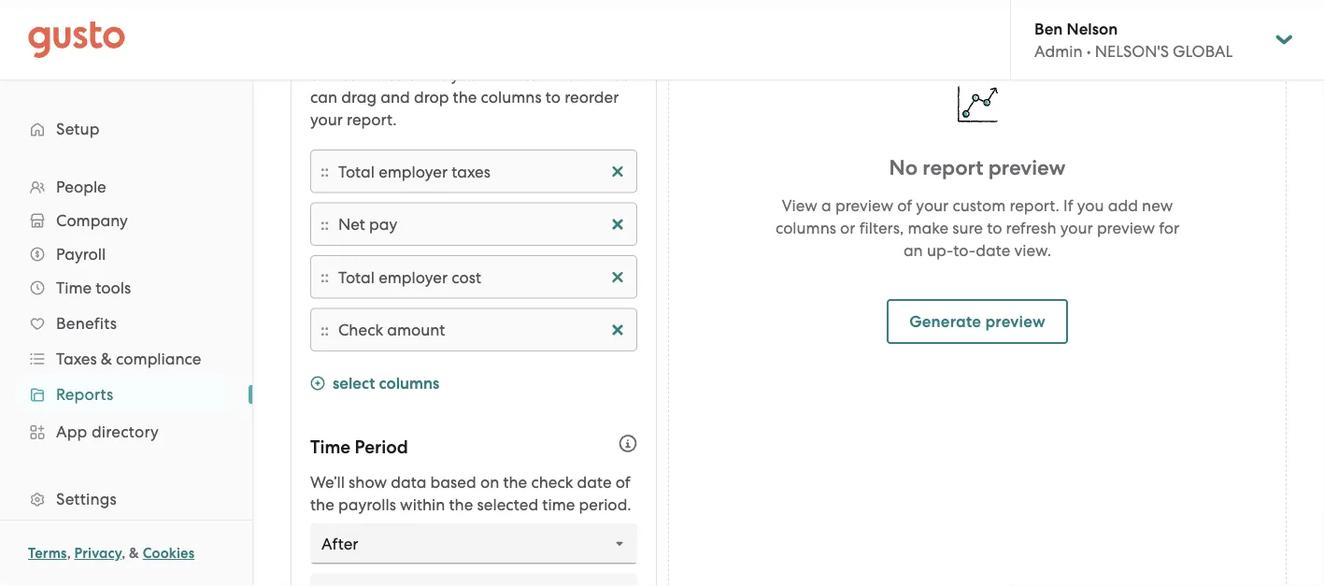 Task type: describe. For each thing, give the bounding box(es) containing it.
preview down add
[[1098, 219, 1156, 237]]

compliance
[[116, 350, 201, 368]]

to inside view a preview of your custom report. if you add new columns or filters, make sure to refresh your preview for an up-to-date view.
[[987, 219, 1003, 237]]

company button
[[19, 204, 234, 237]]

we'll show data based on the check date of the payrolls within the selected time period.
[[310, 473, 632, 514]]

preview inside 'button'
[[986, 312, 1046, 331]]

benefits
[[56, 314, 117, 333]]

to-
[[954, 241, 976, 260]]

you inside view a preview of your custom report. if you add new columns or filters, make sure to refresh your preview for an up-to-date view.
[[1078, 196, 1105, 215]]

can
[[310, 88, 338, 107]]

app directory
[[56, 423, 159, 441]]

privacy
[[74, 545, 122, 562]]

tools
[[96, 279, 131, 297]]

generate preview button
[[887, 299, 1069, 344]]

drop
[[414, 88, 449, 107]]

1 , from the left
[[67, 545, 71, 562]]

add
[[1109, 196, 1139, 215]]

1 vertical spatial to
[[546, 88, 561, 107]]

columns inside "button"
[[379, 374, 440, 393]]

refresh
[[1007, 219, 1057, 237]]

net
[[339, 215, 365, 234]]

report. inside view a preview of your custom report. if you add new columns or filters, make sure to refresh your preview for an up-to-date view.
[[1010, 196, 1060, 215]]

admin
[[1035, 42, 1083, 61]]

custom
[[953, 196, 1006, 215]]

view
[[782, 196, 818, 215]]

•
[[1087, 42, 1092, 61]]

preview up or
[[836, 196, 894, 215]]

total for total employer taxes
[[339, 162, 375, 181]]

time tools button
[[19, 271, 234, 305]]

taxes
[[56, 350, 97, 368]]

include.
[[543, 66, 600, 85]]

and
[[381, 88, 410, 107]]

time
[[543, 496, 575, 514]]

reorder
[[565, 88, 619, 107]]

0 vertical spatial to
[[524, 66, 539, 85]]

global
[[1173, 42, 1233, 61]]

net pay
[[339, 215, 398, 234]]

select
[[333, 374, 375, 393]]

select
[[310, 66, 355, 85]]

check amount
[[339, 321, 445, 340]]

show
[[349, 473, 387, 492]]

pay
[[369, 215, 398, 234]]

report. inside select the columns you want to include. you can drag and drop the columns to reorder your report.
[[347, 111, 397, 129]]

new
[[1143, 196, 1174, 215]]

payroll
[[56, 245, 106, 264]]

data
[[391, 473, 427, 492]]

column content element containing net pay
[[339, 213, 627, 236]]

time tools
[[56, 279, 131, 297]]

employer for taxes
[[379, 162, 448, 181]]

2 , from the left
[[122, 545, 126, 562]]

an
[[904, 241, 923, 260]]

list containing people
[[0, 170, 252, 586]]

people button
[[19, 170, 234, 204]]

your inside select the columns you want to include. you can drag and drop the columns to reorder your report.
[[310, 111, 343, 129]]

a
[[822, 196, 832, 215]]

generate preview
[[910, 312, 1046, 331]]

amount
[[387, 321, 445, 340]]

report
[[923, 155, 984, 180]]

taxes
[[452, 162, 491, 181]]

filters,
[[860, 219, 904, 237]]

want
[[482, 66, 520, 85]]

of inside view a preview of your custom report. if you add new columns or filters, make sure to refresh your preview for an up-to-date view.
[[898, 196, 913, 215]]

app
[[56, 423, 87, 441]]

nelson
[[1067, 19, 1119, 38]]

ben
[[1035, 19, 1063, 38]]

select columns
[[333, 374, 440, 393]]

payrolls
[[338, 496, 396, 514]]

drag
[[341, 88, 377, 107]]

you inside select the columns you want to include. you can drag and drop the columns to reorder your report.
[[451, 66, 478, 85]]

the right drop
[[453, 88, 477, 107]]

the up selected
[[503, 473, 528, 492]]

no
[[890, 155, 918, 180]]

cookies
[[143, 545, 195, 562]]

total employer taxes
[[339, 162, 491, 181]]

you
[[604, 66, 632, 85]]

select the columns you want to include. you can drag and drop the columns to reorder your report.
[[310, 66, 632, 129]]

ben nelson admin • nelson's global
[[1035, 19, 1233, 61]]

total for total employer cost
[[339, 268, 375, 287]]

terms , privacy , & cookies
[[28, 545, 195, 562]]

settings link
[[19, 482, 234, 516]]



Task type: locate. For each thing, give the bounding box(es) containing it.
employer for cost
[[379, 268, 448, 287]]

column content element down cost
[[339, 319, 627, 341]]

1 vertical spatial &
[[129, 545, 139, 562]]

based
[[431, 473, 477, 492]]

preview up if
[[989, 155, 1066, 180]]

1 total from the top
[[339, 162, 375, 181]]

we'll
[[310, 473, 345, 492]]

setup link
[[19, 112, 234, 146]]

privacy link
[[74, 545, 122, 562]]

2 vertical spatial your
[[1061, 219, 1094, 237]]

1 horizontal spatial of
[[898, 196, 913, 215]]

date inside view a preview of your custom report. if you add new columns or filters, make sure to refresh your preview for an up-to-date view.
[[976, 241, 1011, 260]]

time up the we'll in the bottom left of the page
[[310, 437, 351, 458]]

of
[[898, 196, 913, 215], [616, 473, 631, 492]]

terms link
[[28, 545, 67, 562]]

0 horizontal spatial date
[[577, 473, 612, 492]]

date inside "we'll show data based on the check date of the payrolls within the selected time period."
[[577, 473, 612, 492]]

time inside time tools dropdown button
[[56, 279, 92, 297]]

directory
[[92, 423, 159, 441]]

time period
[[310, 437, 408, 458]]

2 column content element from the top
[[339, 213, 627, 236]]

employer up amount
[[379, 268, 448, 287]]

nelson's
[[1096, 42, 1170, 61]]

reports link
[[19, 378, 234, 411]]

columns
[[387, 66, 448, 85], [481, 88, 542, 107], [776, 219, 837, 237], [379, 374, 440, 393]]

total
[[339, 162, 375, 181], [339, 268, 375, 287]]

the
[[359, 66, 383, 85], [453, 88, 477, 107], [503, 473, 528, 492], [310, 496, 335, 514], [449, 496, 473, 514]]

3 :: from the top
[[321, 268, 329, 287]]

0 vertical spatial employer
[[379, 162, 448, 181]]

:: down can
[[321, 162, 329, 181]]

columns inside view a preview of your custom report. if you add new columns or filters, make sure to refresh your preview for an up-to-date view.
[[776, 219, 837, 237]]

1 vertical spatial total
[[339, 268, 375, 287]]

to right the sure
[[987, 219, 1003, 237]]

4 :: from the top
[[321, 321, 329, 340]]

0 vertical spatial your
[[310, 111, 343, 129]]

people
[[56, 178, 106, 196]]

check
[[339, 321, 383, 340]]

:: left net
[[321, 215, 329, 234]]

& left "cookies"
[[129, 545, 139, 562]]

0 horizontal spatial your
[[310, 111, 343, 129]]

no report preview
[[890, 155, 1066, 180]]

gusto navigation element
[[0, 80, 252, 586]]

settings
[[56, 490, 117, 509]]

benefits link
[[19, 307, 234, 340]]

preview right generate on the bottom of page
[[986, 312, 1046, 331]]

2 vertical spatial to
[[987, 219, 1003, 237]]

4 column content element from the top
[[339, 319, 627, 341]]

0 horizontal spatial you
[[451, 66, 478, 85]]

1 horizontal spatial ,
[[122, 545, 126, 562]]

payroll button
[[19, 237, 234, 271]]

employer left taxes
[[379, 162, 448, 181]]

1 horizontal spatial report.
[[1010, 196, 1060, 215]]

date down the sure
[[976, 241, 1011, 260]]

for
[[1160, 219, 1180, 237]]

setup
[[56, 120, 100, 138]]

date up period.
[[577, 473, 612, 492]]

total up net
[[339, 162, 375, 181]]

0 vertical spatial report.
[[347, 111, 397, 129]]

& inside dropdown button
[[101, 350, 112, 368]]

:: for total employer cost
[[321, 268, 329, 287]]

time for time tools
[[56, 279, 92, 297]]

0 vertical spatial total
[[339, 162, 375, 181]]

time for time period
[[310, 437, 351, 458]]

column content element up amount
[[339, 266, 627, 289]]

check
[[531, 473, 574, 492]]

up-
[[927, 241, 954, 260]]

your down can
[[310, 111, 343, 129]]

select columns button
[[310, 373, 440, 397]]

2 horizontal spatial your
[[1061, 219, 1094, 237]]

to right "want"
[[524, 66, 539, 85]]

2 horizontal spatial to
[[987, 219, 1003, 237]]

of up period.
[[616, 473, 631, 492]]

your up make at the top right of page
[[917, 196, 949, 215]]

0 horizontal spatial to
[[524, 66, 539, 85]]

reports
[[56, 385, 114, 404]]

if
[[1064, 196, 1074, 215]]

cookies button
[[143, 542, 195, 565]]

1 horizontal spatial you
[[1078, 196, 1105, 215]]

0 vertical spatial date
[[976, 241, 1011, 260]]

preview
[[989, 155, 1066, 180], [836, 196, 894, 215], [1098, 219, 1156, 237], [986, 312, 1046, 331]]

, left "cookies"
[[122, 545, 126, 562]]

columns down view
[[776, 219, 837, 237]]

2 :: from the top
[[321, 215, 329, 234]]

report.
[[347, 111, 397, 129], [1010, 196, 1060, 215]]

employer
[[379, 162, 448, 181], [379, 268, 448, 287]]

:: left total employer cost
[[321, 268, 329, 287]]

0 vertical spatial of
[[898, 196, 913, 215]]

or
[[841, 219, 856, 237]]

0 horizontal spatial ,
[[67, 545, 71, 562]]

:: for net pay
[[321, 215, 329, 234]]

the down "based"
[[449, 496, 473, 514]]

1 horizontal spatial &
[[129, 545, 139, 562]]

of up filters,
[[898, 196, 913, 215]]

taxes & compliance button
[[19, 342, 234, 376]]

column content element
[[339, 161, 627, 183], [339, 213, 627, 236], [339, 266, 627, 289], [339, 319, 627, 341]]

your
[[310, 111, 343, 129], [917, 196, 949, 215], [1061, 219, 1094, 237]]

list
[[0, 170, 252, 586]]

1 employer from the top
[[379, 162, 448, 181]]

3 column content element from the top
[[339, 266, 627, 289]]

total up "check" at bottom left
[[339, 268, 375, 287]]

2 employer from the top
[[379, 268, 448, 287]]

cost
[[452, 268, 481, 287]]

columns down amount
[[379, 374, 440, 393]]

1 vertical spatial your
[[917, 196, 949, 215]]

view a preview of your custom report. if you add new columns or filters, make sure to refresh your preview for an up-to-date view.
[[776, 196, 1180, 260]]

time down payroll on the left top
[[56, 279, 92, 297]]

0 vertical spatial you
[[451, 66, 478, 85]]

column content element containing total employer taxes
[[339, 161, 627, 183]]

0 horizontal spatial report.
[[347, 111, 397, 129]]

1 horizontal spatial your
[[917, 196, 949, 215]]

the down the we'll in the bottom left of the page
[[310, 496, 335, 514]]

within
[[400, 496, 445, 514]]

generate
[[910, 312, 982, 331]]

1 horizontal spatial to
[[546, 88, 561, 107]]

view.
[[1015, 241, 1052, 260]]

column content element containing total employer cost
[[339, 266, 627, 289]]

terms
[[28, 545, 67, 562]]

module__icon___go7vc image
[[310, 376, 325, 391]]

0 horizontal spatial of
[[616, 473, 631, 492]]

,
[[67, 545, 71, 562], [122, 545, 126, 562]]

selected
[[477, 496, 539, 514]]

sure
[[953, 219, 984, 237]]

you
[[451, 66, 478, 85], [1078, 196, 1105, 215]]

1 horizontal spatial date
[[976, 241, 1011, 260]]

taxes & compliance
[[56, 350, 201, 368]]

total employer cost
[[339, 268, 481, 287]]

column content element down select the columns you want to include. you can drag and drop the columns to reorder your report. on the left top of page
[[339, 161, 627, 183]]

1 :: from the top
[[321, 162, 329, 181]]

1 vertical spatial date
[[577, 473, 612, 492]]

, left privacy link
[[67, 545, 71, 562]]

home image
[[28, 21, 125, 58]]

1 vertical spatial of
[[616, 473, 631, 492]]

you right if
[[1078, 196, 1105, 215]]

1 horizontal spatial time
[[310, 437, 351, 458]]

make
[[908, 219, 949, 237]]

you left "want"
[[451, 66, 478, 85]]

on
[[481, 473, 500, 492]]

0 vertical spatial time
[[56, 279, 92, 297]]

1 vertical spatial report.
[[1010, 196, 1060, 215]]

:: for total employer taxes
[[321, 162, 329, 181]]

to
[[524, 66, 539, 85], [546, 88, 561, 107], [987, 219, 1003, 237]]

0 horizontal spatial &
[[101, 350, 112, 368]]

period
[[355, 437, 408, 458]]

your down if
[[1061, 219, 1094, 237]]

to down include.
[[546, 88, 561, 107]]

report. up refresh
[[1010, 196, 1060, 215]]

:: for check amount
[[321, 321, 329, 340]]

the up drag
[[359, 66, 383, 85]]

columns down "want"
[[481, 88, 542, 107]]

company
[[56, 211, 128, 230]]

::
[[321, 162, 329, 181], [321, 215, 329, 234], [321, 268, 329, 287], [321, 321, 329, 340]]

& right taxes
[[101, 350, 112, 368]]

of inside "we'll show data based on the check date of the payrolls within the selected time period."
[[616, 473, 631, 492]]

1 column content element from the top
[[339, 161, 627, 183]]

2 total from the top
[[339, 268, 375, 287]]

time
[[56, 279, 92, 297], [310, 437, 351, 458]]

column content element containing check amount
[[339, 319, 627, 341]]

0 horizontal spatial time
[[56, 279, 92, 297]]

app directory link
[[19, 415, 234, 449]]

period.
[[579, 496, 632, 514]]

1 vertical spatial you
[[1078, 196, 1105, 215]]

0 vertical spatial &
[[101, 350, 112, 368]]

report. down drag
[[347, 111, 397, 129]]

1 vertical spatial time
[[310, 437, 351, 458]]

columns up drop
[[387, 66, 448, 85]]

:: left "check" at bottom left
[[321, 321, 329, 340]]

column content element down taxes
[[339, 213, 627, 236]]

1 vertical spatial employer
[[379, 268, 448, 287]]

&
[[101, 350, 112, 368], [129, 545, 139, 562]]



Task type: vqa. For each thing, say whether or not it's contained in the screenshot.
Starting
no



